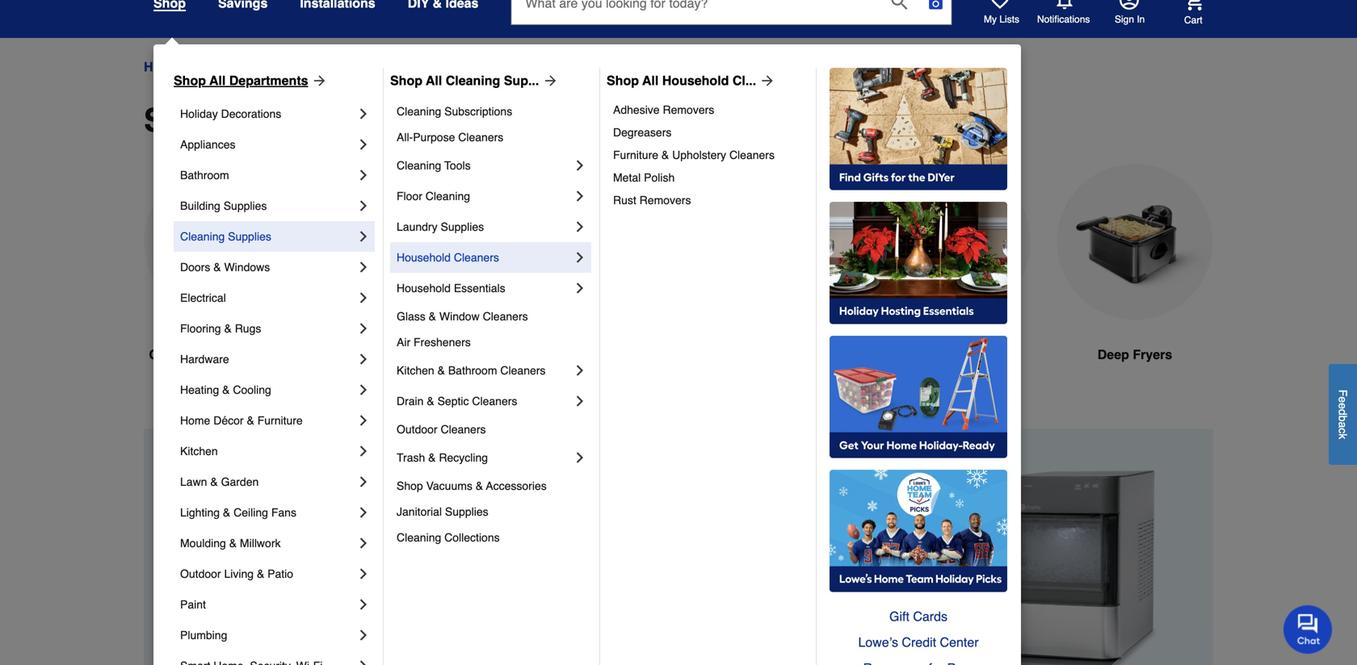 Task type: describe. For each thing, give the bounding box(es) containing it.
& for glass & window cleaners
[[429, 310, 436, 323]]

subscriptions
[[444, 105, 512, 118]]

lawn & garden
[[180, 476, 259, 489]]

lawn & garden link
[[180, 467, 355, 498]]

a chefman stainless steel deep fryer. image
[[1057, 164, 1213, 320]]

& for kitchen & bathroom cleaners
[[438, 364, 445, 377]]

moulding & millwork
[[180, 537, 281, 550]]

building supplies link
[[180, 191, 355, 221]]

lighting & ceiling fans
[[180, 507, 296, 519]]

laundry supplies link
[[397, 212, 572, 242]]

advertisement region
[[144, 429, 1213, 666]]

air
[[397, 336, 410, 349]]

cooling
[[233, 384, 271, 397]]

bathroom link
[[180, 160, 355, 191]]

furniture inside home décor & furniture link
[[257, 414, 303, 427]]

chevron right image for hardware
[[355, 351, 372, 368]]

fresheners
[[414, 336, 471, 349]]

rust removers
[[613, 194, 691, 207]]

household for household cleaners
[[397, 251, 451, 264]]

furniture & upholstery cleaners
[[613, 149, 775, 162]]

cart
[[1184, 14, 1203, 26]]

chevron right image for doors & windows
[[355, 259, 372, 275]]

& for moulding & millwork
[[229, 537, 237, 550]]

chevron right image for kitchen & bathroom cleaners
[[572, 363, 588, 379]]

janitorial
[[397, 506, 442, 519]]

arrow right image for shop all departments
[[308, 73, 328, 89]]

a gray ninja blender. image
[[874, 164, 1031, 320]]

lowe's home improvement cart image
[[1184, 0, 1204, 10]]

small appliances link
[[277, 57, 375, 77]]

cleaning supplies
[[180, 230, 271, 243]]

countertop microwaves link
[[144, 164, 301, 404]]

& for lawn & garden
[[210, 476, 218, 489]]

flooring & rugs
[[180, 322, 261, 335]]

home décor & furniture
[[180, 414, 303, 427]]

chevron right image for household cleaners
[[572, 250, 588, 266]]

k
[[1337, 434, 1349, 440]]

chevron right image for moulding & millwork
[[355, 536, 372, 552]]

plumbing link
[[180, 620, 355, 651]]

tools
[[444, 159, 471, 172]]

portable
[[344, 347, 396, 362]]

household cleaners
[[397, 251, 499, 264]]

fans
[[271, 507, 296, 519]]

home for home décor & furniture
[[180, 414, 210, 427]]

fryers
[[1133, 347, 1172, 362]]

metal polish link
[[613, 166, 805, 189]]

supplies for building supplies
[[224, 200, 267, 212]]

outdoor cleaners
[[397, 423, 486, 436]]

appliances down "small appliances" 'link'
[[238, 102, 410, 139]]

supplies for laundry supplies
[[441, 221, 484, 233]]

cleaning supplies link
[[180, 221, 355, 252]]

chevron right image for home décor & furniture
[[355, 413, 372, 429]]

doors & windows
[[180, 261, 270, 274]]

building supplies
[[180, 200, 267, 212]]

metal
[[613, 171, 641, 184]]

deep fryers link
[[1057, 164, 1213, 404]]

chevron right image for lighting & ceiling fans
[[355, 505, 372, 521]]

toaster
[[543, 347, 589, 362]]

all-purpose cleaners link
[[397, 124, 588, 150]]

all for departments
[[209, 73, 226, 88]]

a gray and stainless steel ninja air fryer. image
[[692, 164, 848, 320]]

microwaves
[[222, 347, 295, 362]]

portable ice makers
[[344, 347, 465, 362]]

cl...
[[733, 73, 756, 88]]

recycling
[[439, 452, 488, 465]]

accessories
[[486, 480, 547, 493]]

chevron right image for building supplies
[[355, 198, 372, 214]]

cleaning tools
[[397, 159, 471, 172]]

supplies for cleaning supplies
[[228, 230, 271, 243]]

lowe's home improvement lists image
[[990, 0, 1010, 10]]

& for trash & recycling
[[428, 452, 436, 465]]

0 vertical spatial appliances link
[[194, 57, 263, 77]]

lowe's home improvement notification center image
[[1055, 0, 1074, 10]]

outdoor for outdoor living & patio
[[180, 568, 221, 581]]

kitchen for kitchen
[[180, 445, 218, 458]]

electrical link
[[180, 283, 355, 313]]

home for home
[[144, 59, 180, 74]]

lighting
[[180, 507, 220, 519]]

windows
[[224, 261, 270, 274]]

small inside 'link'
[[277, 59, 309, 74]]

building
[[180, 200, 220, 212]]

drain
[[397, 395, 424, 408]]

all-
[[397, 131, 413, 144]]

patio
[[268, 568, 293, 581]]

kitchen for kitchen & bathroom cleaners
[[397, 364, 434, 377]]

cleaning for collections
[[397, 532, 441, 544]]

furniture inside furniture & upholstery cleaners 'link'
[[613, 149, 658, 162]]

cleaning collections link
[[397, 525, 588, 551]]

cleaning subscriptions link
[[397, 99, 588, 124]]

cleaning for subscriptions
[[397, 105, 441, 118]]

shop vacuums & accessories
[[397, 480, 547, 493]]

adhesive
[[613, 103, 660, 116]]

rust removers link
[[613, 189, 805, 212]]

chevron right image for bathroom
[[355, 167, 372, 183]]

removers for rust removers
[[640, 194, 691, 207]]

f e e d b a c k
[[1337, 390, 1349, 440]]

trash & recycling
[[397, 452, 488, 465]]

lists
[[1000, 14, 1020, 25]]

degreasers
[[613, 126, 672, 139]]

arrow right image for shop all household cl...
[[756, 73, 776, 89]]

cleaners inside 'link'
[[729, 149, 775, 162]]

sign
[[1115, 14, 1134, 25]]

shop all household cl...
[[607, 73, 756, 88]]

1 vertical spatial small appliances
[[144, 102, 410, 139]]

0 horizontal spatial bathroom
[[180, 169, 229, 182]]

shop vacuums & accessories link
[[397, 473, 588, 499]]

gift
[[889, 610, 910, 624]]

all for household
[[642, 73, 659, 88]]

countertop microwaves
[[149, 347, 295, 362]]

& left patio
[[257, 568, 264, 581]]

cleaning up laundry supplies
[[426, 190, 470, 203]]

heating & cooling
[[180, 384, 271, 397]]

shop for shop all cleaning sup...
[[390, 73, 422, 88]]

camera image
[[928, 0, 944, 11]]

chevron right image for laundry supplies
[[572, 219, 588, 235]]

chevron right image for drain & septic cleaners
[[572, 393, 588, 410]]

kitchen & bathroom cleaners link
[[397, 355, 572, 386]]

cleaning tools link
[[397, 150, 572, 181]]

cleaning up the subscriptions
[[446, 73, 500, 88]]

sup...
[[504, 73, 539, 88]]

& for furniture & upholstery cleaners
[[662, 149, 669, 162]]

ice
[[399, 347, 417, 362]]

a silver-colored new air portable ice maker. image
[[326, 164, 483, 320]]

shop all departments
[[174, 73, 308, 88]]

floor
[[397, 190, 422, 203]]

floor cleaning
[[397, 190, 470, 203]]

f
[[1337, 390, 1349, 397]]

all-purpose cleaners
[[397, 131, 504, 144]]

get your home holiday-ready. image
[[830, 336, 1007, 459]]

gift cards link
[[830, 604, 1007, 630]]

arrow right image
[[539, 73, 558, 89]]

lawn
[[180, 476, 207, 489]]

cleaners down air fresheners link
[[500, 364, 546, 377]]

cleaners up air fresheners link
[[483, 310, 528, 323]]



Task type: locate. For each thing, give the bounding box(es) containing it.
0 vertical spatial bathroom
[[180, 169, 229, 182]]

flooring
[[180, 322, 221, 335]]

0 horizontal spatial home
[[144, 59, 180, 74]]

a black and stainless steel countertop microwave. image
[[144, 164, 301, 320]]

collections
[[444, 532, 500, 544]]

cleaning up all-
[[397, 105, 441, 118]]

lowe's home team holiday picks. image
[[830, 470, 1007, 593]]

garden
[[221, 476, 259, 489]]

shop
[[174, 73, 206, 88], [390, 73, 422, 88], [607, 73, 639, 88]]

holiday hosting essentials. image
[[830, 202, 1007, 325]]

décor
[[213, 414, 244, 427]]

0 vertical spatial small appliances
[[277, 59, 375, 74]]

1 vertical spatial outdoor
[[180, 568, 221, 581]]

& down makers
[[438, 364, 445, 377]]

& for drain & septic cleaners
[[427, 395, 434, 408]]

arrow right image up adhesive removers link
[[756, 73, 776, 89]]

1 horizontal spatial kitchen
[[397, 364, 434, 377]]

1 horizontal spatial bathroom
[[448, 364, 497, 377]]

1 horizontal spatial small
[[277, 59, 309, 74]]

1 vertical spatial removers
[[640, 194, 691, 207]]

bathroom up building
[[180, 169, 229, 182]]

ovens
[[592, 347, 632, 362]]

chevron right image for paint
[[355, 597, 372, 613]]

home décor & furniture link
[[180, 406, 355, 436]]

chevron right image for household essentials
[[572, 280, 588, 296]]

sign in
[[1115, 14, 1145, 25]]

trash
[[397, 452, 425, 465]]

holiday decorations
[[180, 107, 281, 120]]

gift cards
[[889, 610, 948, 624]]

millwork
[[240, 537, 281, 550]]

1 horizontal spatial furniture
[[613, 149, 658, 162]]

None search field
[[511, 0, 952, 40]]

chevron right image for cleaning tools
[[572, 158, 588, 174]]

Search Query text field
[[512, 0, 878, 24]]

chevron right image
[[572, 158, 588, 174], [572, 250, 588, 266], [355, 259, 372, 275], [355, 290, 372, 306], [355, 382, 372, 398], [572, 393, 588, 410], [355, 444, 372, 460], [355, 505, 372, 521], [355, 536, 372, 552], [355, 628, 372, 644], [355, 658, 372, 666]]

adhesive removers
[[613, 103, 714, 116]]

3 all from the left
[[642, 73, 659, 88]]

supplies down shop vacuums & accessories
[[445, 506, 488, 519]]

2 e from the top
[[1337, 403, 1349, 409]]

chevron right image for appliances
[[355, 137, 372, 153]]

supplies up "cleaning supplies"
[[224, 200, 267, 212]]

blenders
[[925, 347, 980, 362]]

appliances link up holiday decorations
[[194, 57, 263, 77]]

removers for adhesive removers
[[663, 103, 714, 116]]

removers down shop all household cl... link
[[663, 103, 714, 116]]

drain & septic cleaners
[[397, 395, 517, 408]]

septic
[[438, 395, 469, 408]]

supplies inside 'janitorial supplies' 'link'
[[445, 506, 488, 519]]

cleaners up metal polish 'link'
[[729, 149, 775, 162]]

& right glass
[[429, 310, 436, 323]]

ceiling
[[234, 507, 268, 519]]

chevron right image for floor cleaning
[[572, 188, 588, 204]]

b
[[1337, 416, 1349, 422]]

appliances link down decorations on the left top
[[180, 129, 355, 160]]

0 vertical spatial removers
[[663, 103, 714, 116]]

removers down polish
[[640, 194, 691, 207]]

0 vertical spatial household
[[662, 73, 729, 88]]

kitchen down ice
[[397, 364, 434, 377]]

lighting & ceiling fans link
[[180, 498, 355, 528]]

furniture & upholstery cleaners link
[[613, 144, 805, 166]]

chevron right image for holiday decorations
[[355, 106, 372, 122]]

household cleaners link
[[397, 242, 572, 273]]

outdoor down moulding
[[180, 568, 221, 581]]

0 horizontal spatial small
[[144, 102, 230, 139]]

& for doors & windows
[[213, 261, 221, 274]]

f e e d b a c k button
[[1329, 364, 1357, 465]]

decorations
[[221, 107, 281, 120]]

1 vertical spatial small
[[144, 102, 230, 139]]

household down laundry
[[397, 251, 451, 264]]

essentials
[[454, 282, 505, 295]]

2 shop from the left
[[390, 73, 422, 88]]

cleaners up outdoor cleaners link on the bottom
[[472, 395, 517, 408]]

0 vertical spatial outdoor
[[397, 423, 438, 436]]

electrical
[[180, 292, 226, 305]]

outdoor up trash
[[397, 423, 438, 436]]

my
[[984, 14, 997, 25]]

lowe's home improvement account image
[[1120, 0, 1139, 10]]

glass & window cleaners
[[397, 310, 528, 323]]

small up holiday decorations link
[[277, 59, 309, 74]]

shop for shop all household cl...
[[607, 73, 639, 88]]

all up adhesive removers
[[642, 73, 659, 88]]

laundry supplies
[[397, 221, 484, 233]]

2 arrow right image from the left
[[756, 73, 776, 89]]

heating
[[180, 384, 219, 397]]

arrow right image inside shop all departments link
[[308, 73, 328, 89]]

1 vertical spatial home
[[180, 414, 210, 427]]

metal polish
[[613, 171, 675, 184]]

0 vertical spatial kitchen
[[397, 364, 434, 377]]

1 vertical spatial household
[[397, 251, 451, 264]]

cleaning collections
[[397, 532, 500, 544]]

household up adhesive removers link
[[662, 73, 729, 88]]

cleaning
[[446, 73, 500, 88], [397, 105, 441, 118], [397, 159, 441, 172], [426, 190, 470, 203], [180, 230, 225, 243], [397, 532, 441, 544]]

1 shop from the left
[[174, 73, 206, 88]]

home
[[144, 59, 180, 74], [180, 414, 210, 427]]

chat invite button image
[[1284, 605, 1333, 654]]

supplies inside laundry supplies link
[[441, 221, 484, 233]]

a stainless steel toaster oven. image
[[509, 164, 666, 320]]

my lists link
[[984, 0, 1020, 26]]

all up holiday decorations
[[209, 73, 226, 88]]

outdoor living & patio
[[180, 568, 293, 581]]

0 horizontal spatial kitchen
[[180, 445, 218, 458]]

2 horizontal spatial shop
[[607, 73, 639, 88]]

rust
[[613, 194, 636, 207]]

furniture down heating & cooling link
[[257, 414, 303, 427]]

doors
[[180, 261, 210, 274]]

c
[[1337, 428, 1349, 434]]

& for heating & cooling
[[222, 384, 230, 397]]

all for cleaning
[[426, 73, 442, 88]]

& right the drain
[[427, 395, 434, 408]]

outdoor
[[397, 423, 438, 436], [180, 568, 221, 581]]

air fresheners
[[397, 336, 471, 349]]

chevron right image
[[355, 106, 372, 122], [355, 137, 372, 153], [355, 167, 372, 183], [572, 188, 588, 204], [355, 198, 372, 214], [572, 219, 588, 235], [355, 229, 372, 245], [572, 280, 588, 296], [355, 321, 372, 337], [355, 351, 372, 368], [572, 363, 588, 379], [355, 413, 372, 429], [572, 450, 588, 466], [355, 474, 372, 490], [355, 566, 372, 582], [355, 597, 372, 613]]

arrow right image
[[308, 73, 328, 89], [756, 73, 776, 89]]

small down home "link"
[[144, 102, 230, 139]]

cleaning down all-
[[397, 159, 441, 172]]

window
[[439, 310, 480, 323]]

& for flooring & rugs
[[224, 322, 232, 335]]

2 vertical spatial household
[[397, 282, 451, 295]]

1 e from the top
[[1337, 397, 1349, 403]]

janitorial supplies
[[397, 506, 488, 519]]

1 vertical spatial kitchen
[[180, 445, 218, 458]]

appliances right departments
[[312, 59, 375, 74]]

makers
[[421, 347, 465, 362]]

0 horizontal spatial arrow right image
[[308, 73, 328, 89]]

supplies inside building supplies link
[[224, 200, 267, 212]]

& right doors
[[213, 261, 221, 274]]

& up polish
[[662, 149, 669, 162]]

chevron right image for outdoor living & patio
[[355, 566, 372, 582]]

chevron right image for kitchen
[[355, 444, 372, 460]]

shop up 'holiday'
[[174, 73, 206, 88]]

adhesive removers link
[[613, 99, 805, 121]]

supplies up household cleaners
[[441, 221, 484, 233]]

shop all cleaning sup...
[[390, 73, 539, 88]]

e up d
[[1337, 397, 1349, 403]]

hardware link
[[180, 344, 355, 375]]

chevron right image for plumbing
[[355, 628, 372, 644]]

shop all departments link
[[174, 71, 328, 90]]

0 vertical spatial furniture
[[613, 149, 658, 162]]

outdoor for outdoor cleaners
[[397, 423, 438, 436]]

0 horizontal spatial furniture
[[257, 414, 303, 427]]

0 vertical spatial small
[[277, 59, 309, 74]]

notifications
[[1037, 14, 1090, 25]]

small appliances down departments
[[144, 102, 410, 139]]

furniture down degreasers
[[613, 149, 658, 162]]

flooring & rugs link
[[180, 313, 355, 344]]

& for lighting & ceiling fans
[[223, 507, 230, 519]]

1 vertical spatial bathroom
[[448, 364, 497, 377]]

cleaners up essentials
[[454, 251, 499, 264]]

d
[[1337, 409, 1349, 416]]

cleaners down the subscriptions
[[458, 131, 504, 144]]

household up glass
[[397, 282, 451, 295]]

air fresheners link
[[397, 330, 588, 355]]

small appliances up holiday decorations link
[[277, 59, 375, 74]]

household essentials link
[[397, 273, 572, 304]]

chevron right image for electrical
[[355, 290, 372, 306]]

cleaning down building
[[180, 230, 225, 243]]

chevron right image for flooring & rugs
[[355, 321, 372, 337]]

arrow right image inside shop all household cl... link
[[756, 73, 776, 89]]

search image
[[891, 0, 908, 10]]

& down trash & recycling link
[[476, 480, 483, 493]]

& right trash
[[428, 452, 436, 465]]

1 horizontal spatial arrow right image
[[756, 73, 776, 89]]

chevron right image for cleaning supplies
[[355, 229, 372, 245]]

kitchen link
[[180, 436, 355, 467]]

degreasers link
[[613, 121, 805, 144]]

1 arrow right image from the left
[[308, 73, 328, 89]]

heating & cooling link
[[180, 375, 355, 406]]

0 horizontal spatial shop
[[174, 73, 206, 88]]

& right décor
[[247, 414, 254, 427]]

cleaners up recycling
[[441, 423, 486, 436]]

1 all from the left
[[209, 73, 226, 88]]

trash & recycling link
[[397, 443, 572, 473]]

shop for shop all departments
[[174, 73, 206, 88]]

countertop
[[149, 347, 219, 362]]

cleaning for supplies
[[180, 230, 225, 243]]

appliances inside 'link'
[[312, 59, 375, 74]]

1 horizontal spatial all
[[426, 73, 442, 88]]

e up the b
[[1337, 403, 1349, 409]]

& left ceiling
[[223, 507, 230, 519]]

supplies inside cleaning supplies link
[[228, 230, 271, 243]]

a
[[1337, 422, 1349, 428]]

1 horizontal spatial home
[[180, 414, 210, 427]]

kitchen
[[397, 364, 434, 377], [180, 445, 218, 458]]

supplies up windows
[[228, 230, 271, 243]]

& left cooling
[[222, 384, 230, 397]]

bathroom up drain & septic cleaners link
[[448, 364, 497, 377]]

& right the lawn in the left bottom of the page
[[210, 476, 218, 489]]

arrow right image up holiday decorations link
[[308, 73, 328, 89]]

2 all from the left
[[426, 73, 442, 88]]

kitchen up the lawn in the left bottom of the page
[[180, 445, 218, 458]]

0 horizontal spatial outdoor
[[180, 568, 221, 581]]

&
[[662, 149, 669, 162], [213, 261, 221, 274], [429, 310, 436, 323], [224, 322, 232, 335], [438, 364, 445, 377], [222, 384, 230, 397], [427, 395, 434, 408], [247, 414, 254, 427], [428, 452, 436, 465], [210, 476, 218, 489], [476, 480, 483, 493], [223, 507, 230, 519], [229, 537, 237, 550], [257, 568, 264, 581]]

1 horizontal spatial shop
[[390, 73, 422, 88]]

drain & septic cleaners link
[[397, 386, 572, 417]]

find gifts for the diyer. image
[[830, 68, 1007, 191]]

janitorial supplies link
[[397, 499, 588, 525]]

chevron right image for trash & recycling
[[572, 450, 588, 466]]

1 horizontal spatial outdoor
[[397, 423, 438, 436]]

home link
[[144, 57, 180, 77]]

3 shop from the left
[[607, 73, 639, 88]]

toaster ovens
[[543, 347, 632, 362]]

cleaning down janitorial
[[397, 532, 441, 544]]

1 vertical spatial appliances link
[[180, 129, 355, 160]]

appliances up holiday decorations
[[194, 59, 263, 74]]

holiday decorations link
[[180, 99, 355, 129]]

holiday
[[180, 107, 218, 120]]

hardware
[[180, 353, 229, 366]]

shop
[[397, 480, 423, 493]]

cleaning for tools
[[397, 159, 441, 172]]

1 vertical spatial furniture
[[257, 414, 303, 427]]

shop up adhesive
[[607, 73, 639, 88]]

& inside 'link'
[[662, 149, 669, 162]]

appliances down 'holiday'
[[180, 138, 235, 151]]

supplies for janitorial supplies
[[445, 506, 488, 519]]

chevron right image for lawn & garden
[[355, 474, 372, 490]]

& left millwork
[[229, 537, 237, 550]]

all up cleaning subscriptions
[[426, 73, 442, 88]]

chevron right image for heating & cooling
[[355, 382, 372, 398]]

& left rugs
[[224, 322, 232, 335]]

household for household essentials
[[397, 282, 451, 295]]

lowe's credit center
[[858, 635, 979, 650]]

0 vertical spatial home
[[144, 59, 180, 74]]

shop up all-
[[390, 73, 422, 88]]

0 horizontal spatial all
[[209, 73, 226, 88]]

moulding & millwork link
[[180, 528, 355, 559]]

2 horizontal spatial all
[[642, 73, 659, 88]]



Task type: vqa. For each thing, say whether or not it's contained in the screenshot.
3rd 'arrow right' Image from the right
yes



